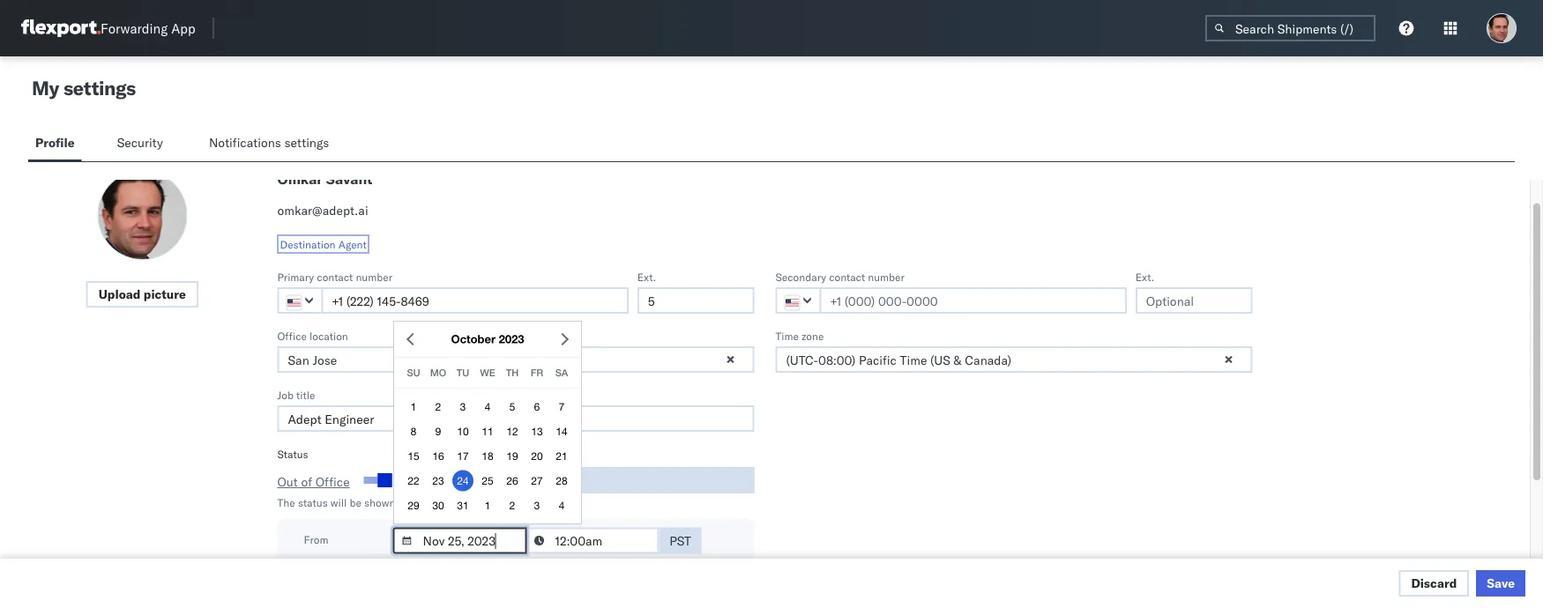 Task type: vqa. For each thing, say whether or not it's contained in the screenshot.
Status
yes



Task type: locate. For each thing, give the bounding box(es) containing it.
17
[[457, 450, 469, 462]]

4 button left 5
[[477, 396, 498, 417]]

forwarding
[[101, 20, 168, 37]]

9 button
[[428, 421, 449, 442]]

number for secondary contact number
[[868, 270, 905, 283]]

1 horizontal spatial contact
[[829, 270, 865, 283]]

1 horizontal spatial united states text field
[[776, 287, 821, 313]]

13 button
[[526, 421, 548, 442]]

office up the will
[[315, 474, 350, 489]]

notifications settings
[[209, 135, 329, 150]]

1 vertical spatial 3
[[534, 499, 540, 512]]

1 vertical spatial 1
[[485, 499, 491, 512]]

1 for 1 button to the top
[[411, 401, 416, 413]]

1 horizontal spatial 1
[[485, 499, 491, 512]]

4 down 28
[[559, 499, 565, 512]]

zone
[[802, 329, 824, 342]]

0 horizontal spatial number
[[356, 270, 392, 283]]

0 vertical spatial 4
[[485, 401, 491, 413]]

time zone
[[776, 329, 824, 342]]

office left location
[[277, 329, 307, 342]]

1 horizontal spatial 2
[[509, 499, 515, 512]]

None checkbox
[[364, 476, 388, 483]]

3 button down 27 button at the left bottom of page
[[526, 495, 548, 516]]

agent
[[338, 237, 367, 250]]

2 number from the left
[[868, 270, 905, 283]]

4 up 11
[[485, 401, 491, 413]]

picture
[[144, 286, 186, 302]]

settings
[[63, 76, 136, 100], [284, 135, 329, 150]]

1 horizontal spatial 4
[[559, 499, 565, 512]]

0 vertical spatial 3 button
[[452, 396, 474, 417]]

notifications settings button
[[202, 127, 344, 161]]

2
[[435, 401, 441, 413], [509, 499, 515, 512]]

1 up 8
[[411, 401, 416, 413]]

8 button
[[403, 421, 424, 442]]

2023
[[499, 332, 524, 346]]

1 horizontal spatial settings
[[284, 135, 329, 150]]

1 contact from the left
[[317, 270, 353, 283]]

contact for secondary
[[829, 270, 865, 283]]

contact down 'destination agent'
[[317, 270, 353, 283]]

save
[[1487, 576, 1515, 591]]

0 horizontal spatial ext.
[[637, 270, 656, 283]]

1 vertical spatial 4 button
[[551, 495, 572, 516]]

my
[[32, 76, 59, 100]]

name
[[458, 496, 484, 509]]

0 horizontal spatial 2
[[435, 401, 441, 413]]

united states text field down secondary
[[776, 287, 821, 313]]

1 vertical spatial 4
[[559, 499, 565, 512]]

united states text field down the primary
[[277, 287, 323, 313]]

21 button
[[551, 446, 572, 467]]

4 button down 28 button at the left bottom
[[551, 495, 572, 516]]

3 up 10
[[460, 401, 466, 413]]

time
[[776, 329, 799, 342]]

0 vertical spatial 2 button
[[428, 396, 449, 417]]

1 button left the
[[477, 495, 498, 516]]

out
[[277, 474, 298, 489]]

contact right secondary
[[829, 270, 865, 283]]

26 button
[[502, 470, 523, 491]]

0 horizontal spatial office
[[277, 329, 307, 342]]

2 button up 9 "button"
[[428, 396, 449, 417]]

0 vertical spatial 1
[[411, 401, 416, 413]]

upload picture
[[98, 286, 186, 302]]

0 vertical spatial 2
[[435, 401, 441, 413]]

United States text field
[[277, 287, 323, 313], [776, 287, 821, 313]]

settings up omkar
[[284, 135, 329, 150]]

2 up the 9
[[435, 401, 441, 413]]

OOO till... text field
[[437, 467, 754, 493]]

your
[[434, 496, 455, 509]]

11 button
[[477, 421, 498, 442]]

17 button
[[452, 446, 474, 467]]

primary
[[277, 270, 314, 283]]

4
[[485, 401, 491, 413], [559, 499, 565, 512]]

1 horizontal spatial ext.
[[1136, 270, 1154, 283]]

2 contact from the left
[[829, 270, 865, 283]]

5 button
[[502, 396, 523, 417]]

1 horizontal spatial 2 button
[[502, 495, 523, 516]]

0 horizontal spatial united states text field
[[277, 287, 323, 313]]

security
[[117, 135, 163, 150]]

status
[[298, 496, 328, 509]]

1 horizontal spatial number
[[868, 270, 905, 283]]

ext. up optional phone field
[[1136, 270, 1154, 283]]

1 right 'name'
[[485, 499, 491, 512]]

27
[[531, 475, 543, 487]]

0 horizontal spatial 3 button
[[452, 396, 474, 417]]

3 for left 3 button
[[460, 401, 466, 413]]

22 button
[[403, 470, 424, 491]]

app
[[171, 20, 195, 37]]

fr
[[531, 367, 543, 379]]

Optional telephone field
[[1136, 287, 1253, 313]]

10 button
[[452, 421, 474, 442]]

united states text field for secondary
[[776, 287, 821, 313]]

+1 (000) 000-0000 telephone field
[[321, 287, 628, 313]]

2 button right the in
[[502, 495, 523, 516]]

0 horizontal spatial 1 button
[[403, 396, 424, 417]]

1 horizontal spatial 3
[[534, 499, 540, 512]]

29
[[408, 499, 419, 512]]

1 number from the left
[[356, 270, 392, 283]]

tu
[[457, 367, 469, 379]]

1 vertical spatial settings
[[284, 135, 329, 150]]

1 vertical spatial 1 button
[[477, 495, 498, 516]]

1 button up 8 button at the bottom left of page
[[403, 396, 424, 417]]

3 button
[[452, 396, 474, 417], [526, 495, 548, 516]]

1 horizontal spatial 3 button
[[526, 495, 548, 516]]

primary contact number
[[277, 270, 392, 283]]

MMM D, YYYY text field
[[393, 527, 527, 554]]

1 ext. from the left
[[637, 270, 656, 283]]

0 vertical spatial settings
[[63, 76, 136, 100]]

2 ext. from the left
[[1136, 270, 1154, 283]]

we
[[480, 367, 495, 379]]

1 button
[[403, 396, 424, 417], [477, 495, 498, 516]]

19
[[506, 450, 518, 462]]

settings inside button
[[284, 135, 329, 150]]

omkar
[[277, 170, 323, 187]]

22
[[408, 475, 419, 487]]

the status will be shown next to your name in the messages.
[[277, 496, 567, 509]]

upload
[[98, 286, 141, 302]]

ext.
[[637, 270, 656, 283], [1136, 270, 1154, 283]]

0 horizontal spatial 3
[[460, 401, 466, 413]]

28
[[556, 475, 568, 487]]

1 vertical spatial 2 button
[[502, 495, 523, 516]]

savant
[[326, 170, 372, 187]]

1 united states text field from the left
[[277, 287, 323, 313]]

title
[[296, 388, 315, 401]]

6 button
[[526, 396, 548, 417]]

24
[[457, 475, 469, 487]]

0 horizontal spatial settings
[[63, 76, 136, 100]]

forwarding app
[[101, 20, 195, 37]]

0 horizontal spatial contact
[[317, 270, 353, 283]]

0 horizontal spatial 1
[[411, 401, 416, 413]]

pst
[[669, 533, 691, 548]]

number right secondary
[[868, 270, 905, 283]]

office location
[[277, 329, 348, 342]]

2 united states text field from the left
[[776, 287, 821, 313]]

2 right the in
[[509, 499, 515, 512]]

Optional telephone field
[[637, 287, 754, 313]]

1 horizontal spatial office
[[315, 474, 350, 489]]

3 for bottom 3 button
[[534, 499, 540, 512]]

0 vertical spatial 1 button
[[403, 396, 424, 417]]

settings right my
[[63, 76, 136, 100]]

11
[[482, 425, 494, 438]]

12
[[506, 425, 518, 438]]

19 button
[[502, 446, 523, 467]]

0 vertical spatial office
[[277, 329, 307, 342]]

0 vertical spatial 3
[[460, 401, 466, 413]]

1 vertical spatial office
[[315, 474, 350, 489]]

th
[[506, 367, 519, 379]]

1
[[411, 401, 416, 413], [485, 499, 491, 512]]

0 horizontal spatial 4 button
[[477, 396, 498, 417]]

3 down 27
[[534, 499, 540, 512]]

be
[[350, 496, 361, 509]]

number
[[356, 270, 392, 283], [868, 270, 905, 283]]

San Jose text field
[[277, 346, 754, 373]]

from
[[304, 533, 328, 546]]

number down agent
[[356, 270, 392, 283]]

21
[[556, 450, 568, 462]]

3 button up 10 button
[[452, 396, 474, 417]]

ext. up optional telephone field
[[637, 270, 656, 283]]



Task type: describe. For each thing, give the bounding box(es) containing it.
united states text field for primary
[[277, 287, 323, 313]]

settings for my settings
[[63, 76, 136, 100]]

save button
[[1476, 571, 1525, 597]]

10
[[457, 425, 469, 438]]

settings for notifications settings
[[284, 135, 329, 150]]

8
[[411, 425, 416, 438]]

Job title text field
[[277, 405, 754, 432]]

30
[[432, 499, 444, 512]]

ext. for primary contact number
[[637, 270, 656, 283]]

in
[[487, 496, 496, 509]]

1 vertical spatial 3 button
[[526, 495, 548, 516]]

job
[[277, 388, 294, 401]]

the
[[498, 496, 514, 509]]

20 button
[[526, 446, 548, 467]]

16 button
[[428, 446, 449, 467]]

october
[[451, 332, 496, 346]]

25
[[482, 475, 494, 487]]

0 vertical spatial 4 button
[[477, 396, 498, 417]]

28 button
[[551, 470, 572, 491]]

job title
[[277, 388, 315, 401]]

su
[[407, 367, 420, 379]]

31
[[457, 499, 469, 512]]

out of office
[[277, 474, 350, 489]]

discard button
[[1399, 571, 1469, 597]]

profile
[[35, 135, 75, 150]]

13
[[531, 425, 543, 438]]

+1 (000) 000-0000 telephone field
[[820, 287, 1127, 313]]

0 horizontal spatial 4
[[485, 401, 491, 413]]

23
[[432, 475, 444, 487]]

Search Shipments (/) text field
[[1205, 15, 1376, 41]]

of
[[301, 474, 312, 489]]

7
[[559, 401, 565, 413]]

18
[[482, 450, 494, 462]]

to
[[422, 496, 431, 509]]

contact for primary
[[317, 270, 353, 283]]

0 horizontal spatial 2 button
[[428, 396, 449, 417]]

omkar@adept.ai
[[277, 202, 368, 218]]

forwarding app link
[[21, 19, 195, 37]]

october 2023
[[451, 332, 524, 346]]

ext. for secondary contact number
[[1136, 270, 1154, 283]]

my settings
[[32, 76, 136, 100]]

14 button
[[551, 421, 572, 442]]

1 horizontal spatial 4 button
[[551, 495, 572, 516]]

omkar savant
[[277, 170, 372, 187]]

will
[[330, 496, 347, 509]]

25 button
[[477, 470, 498, 491]]

26
[[506, 475, 518, 487]]

destination
[[280, 237, 336, 250]]

flexport. image
[[21, 19, 101, 37]]

notifications
[[209, 135, 281, 150]]

mo
[[430, 367, 446, 379]]

20
[[531, 450, 543, 462]]

15
[[408, 450, 419, 462]]

discard
[[1411, 576, 1457, 591]]

sa
[[555, 367, 568, 379]]

9
[[435, 425, 441, 438]]

secondary
[[776, 270, 826, 283]]

7 button
[[551, 396, 572, 417]]

profile button
[[28, 127, 82, 161]]

number for primary contact number
[[356, 270, 392, 283]]

messages.
[[517, 496, 567, 509]]

1 vertical spatial 2
[[509, 499, 515, 512]]

the
[[277, 496, 295, 509]]

shown
[[364, 496, 395, 509]]

15 button
[[403, 446, 424, 467]]

-- : -- -- text field
[[525, 527, 659, 554]]

5
[[509, 401, 515, 413]]

16
[[432, 450, 444, 462]]

security button
[[110, 127, 174, 161]]

1 for right 1 button
[[485, 499, 491, 512]]

12 button
[[502, 421, 523, 442]]

31 button
[[452, 495, 474, 516]]

6
[[534, 401, 540, 413]]

next
[[398, 496, 419, 509]]

secondary contact number
[[776, 270, 905, 283]]

location
[[310, 329, 348, 342]]

18 button
[[477, 446, 498, 467]]

27 button
[[526, 470, 548, 491]]

month  2023-10 element
[[400, 395, 575, 518]]

status
[[277, 447, 308, 460]]

1 horizontal spatial 1 button
[[477, 495, 498, 516]]

14
[[556, 425, 568, 438]]

(UTC-08:00) Pacific Time (US & Canada) text field
[[776, 346, 1253, 373]]

upload picture button
[[86, 281, 198, 307]]



